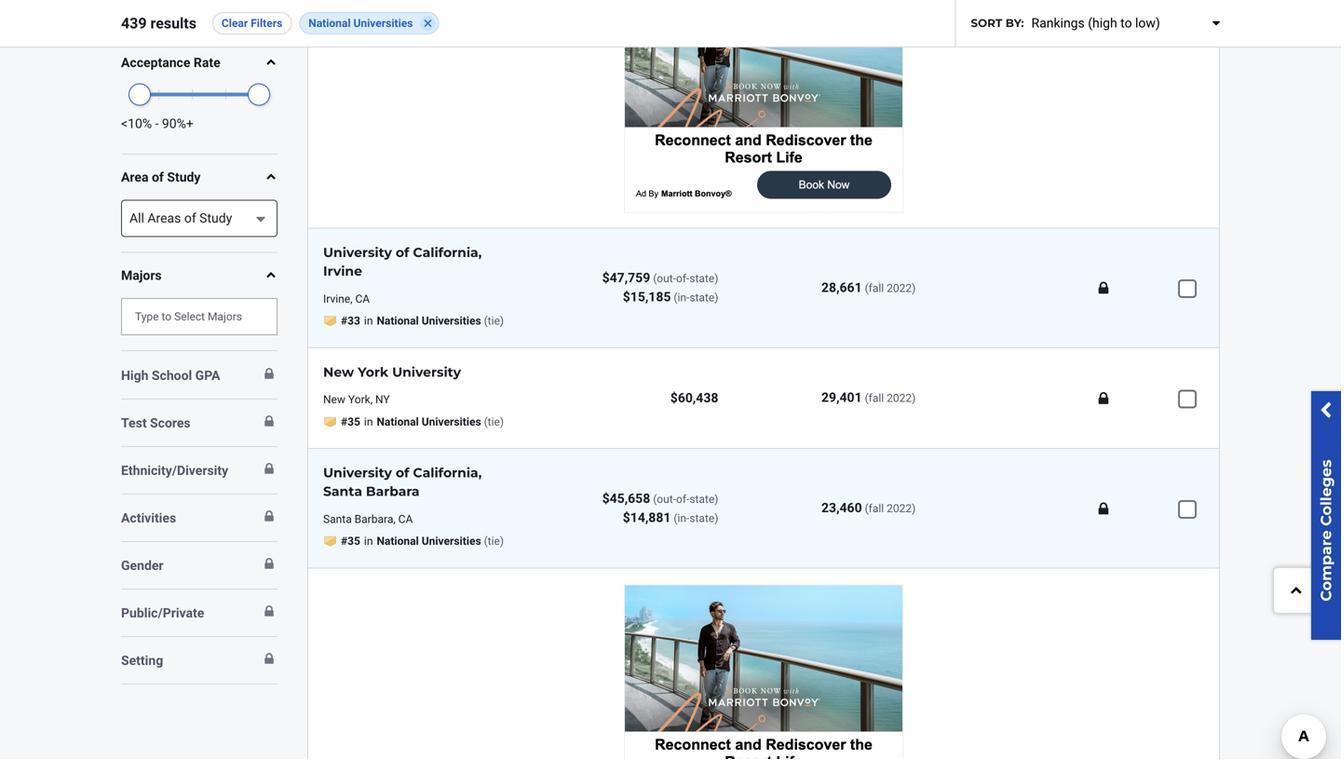 Task type: describe. For each thing, give the bounding box(es) containing it.
scores
[[150, 415, 191, 431]]

(out- for university of california,
[[653, 272, 676, 285]]

(fall for university of california, irvine
[[865, 282, 884, 295]]

barbara,
[[355, 513, 396, 526]]

ethnicity/diversity
[[121, 463, 228, 478]]

new for new york, ny #35 in national universities (tie)
[[323, 393, 345, 406]]

3 state) from the top
[[690, 493, 718, 506]]

new for new york university
[[323, 364, 354, 380]]

sort by:
[[971, 17, 1024, 30]]

in for barbara
[[364, 535, 373, 548]]

29,401 (fall 2022)
[[821, 390, 916, 405]]

national inside new york, ny #35 in national universities (tie)
[[377, 415, 419, 428]]

$45,658 (out-of-state) $14,881 (in-state)
[[602, 491, 718, 525]]

national inside irvine, ca #33 in national universities (tie)
[[377, 314, 419, 327]]

activities
[[121, 510, 176, 526]]

study
[[167, 169, 201, 185]]

1 vertical spatial university
[[392, 364, 461, 380]]

(out- for university of california, santa
[[653, 493, 676, 506]]

irvine, ca #33 in national universities (tie)
[[323, 292, 504, 327]]

universities inside new york, ny #35 in national universities (tie)
[[422, 415, 481, 428]]

gender link
[[121, 555, 278, 574]]

gpa
[[195, 368, 220, 383]]

area
[[121, 169, 149, 185]]

majors
[[121, 268, 162, 283]]

barbara
[[366, 483, 420, 499]]

in inside irvine, ca #33 in national universities (tie)
[[364, 314, 373, 327]]

by:
[[1006, 17, 1024, 30]]

2022) for new york university
[[887, 392, 916, 405]]

colleges
[[1317, 460, 1335, 526]]

2 advertisement region from the top
[[624, 584, 903, 759]]

york
[[358, 364, 388, 380]]

(tie) for university
[[484, 415, 504, 428]]

clear
[[222, 17, 248, 30]]

(tie) inside irvine, ca #33 in national universities (tie)
[[484, 314, 504, 327]]

Type to Select Majors text field
[[133, 309, 265, 324]]

0
[[121, 1, 128, 17]]

university of california, santa
[[323, 465, 482, 499]]

$47,759 (out-of-state) $15,185 (in-state)
[[602, 270, 718, 305]]

ca inside irvine, ca #33 in national universities (tie)
[[355, 292, 370, 305]]

$15,185
[[623, 289, 671, 305]]

york,
[[348, 393, 373, 406]]

of- for university of california, santa
[[676, 493, 690, 506]]

national inside santa barbara, ca #35 in national universities (tie)
[[377, 535, 419, 548]]

public/private link
[[121, 603, 278, 621]]

school
[[152, 368, 192, 383]]

setting
[[121, 653, 163, 668]]

acceptance
[[121, 55, 190, 70]]

activities link
[[121, 508, 278, 526]]

results
[[150, 14, 196, 32]]

of- for university of california,
[[676, 272, 690, 285]]

new york university
[[323, 364, 461, 380]]

filters
[[251, 17, 282, 30]]

ny
[[375, 393, 390, 406]]

(tie) for barbara
[[484, 535, 504, 548]]

acceptance rate
[[121, 55, 220, 70]]

2022) inside '23,460 (fall 2022)'
[[887, 502, 916, 515]]

universities inside irvine, ca #33 in national universities (tie)
[[422, 314, 481, 327]]



Task type: vqa. For each thing, say whether or not it's contained in the screenshot.
lower
no



Task type: locate. For each thing, give the bounding box(es) containing it.
1 horizontal spatial -
[[155, 116, 159, 131]]

0 horizontal spatial -
[[132, 1, 135, 17]]

(fall inside '23,460 (fall 2022)'
[[865, 502, 884, 515]]

setting link
[[121, 650, 278, 669]]

#35 down "york,"
[[341, 415, 360, 428]]

- for <10%
[[155, 116, 159, 131]]

advertisement region
[[624, 0, 903, 213], [624, 584, 903, 759]]

national down barbara,
[[377, 535, 419, 548]]

0 vertical spatial of-
[[676, 272, 690, 285]]

2 vertical spatial (tie)
[[484, 535, 504, 548]]

2 new from the top
[[323, 393, 345, 406]]

new left york
[[323, 364, 354, 380]]

university inside university of california, irvine
[[323, 245, 392, 260]]

california, up irvine, ca #33 in national universities (tie)
[[413, 245, 482, 260]]

in
[[364, 314, 373, 327], [364, 415, 373, 428], [364, 535, 373, 548]]

0 vertical spatial (out-
[[653, 272, 676, 285]]

university up irvine
[[323, 245, 392, 260]]

$14,881
[[623, 510, 671, 525]]

1 advertisement region from the top
[[624, 0, 903, 213]]

2 california, from the top
[[413, 465, 482, 481]]

1 santa from the top
[[323, 483, 362, 499]]

- right <10%
[[155, 116, 159, 131]]

of- inside $45,658 (out-of-state) $14,881 (in-state)
[[676, 493, 690, 506]]

clear filters button
[[212, 12, 292, 34]]

2 santa from the top
[[323, 513, 352, 526]]

2 vertical spatial of
[[396, 465, 409, 481]]

state) right '$45,658'
[[690, 493, 718, 506]]

santa inside university of california, santa
[[323, 483, 362, 499]]

rate
[[194, 55, 220, 70]]

1 vertical spatial (fall
[[865, 392, 884, 405]]

university for university of california, irvine
[[323, 245, 392, 260]]

(fall right 23,460 on the bottom right of page
[[865, 502, 884, 515]]

state) right "$47,759"
[[690, 272, 718, 285]]

ca right 'irvine,'
[[355, 292, 370, 305]]

of for university of california, santa
[[396, 465, 409, 481]]

california, inside university of california, irvine
[[413, 245, 482, 260]]

29,401
[[821, 390, 862, 405]]

1 vertical spatial of
[[396, 245, 409, 260]]

#33
[[341, 314, 360, 327]]

3 in from the top
[[364, 535, 373, 548]]

of up barbara
[[396, 465, 409, 481]]

#35
[[341, 415, 360, 428], [341, 535, 360, 548]]

1 vertical spatial (out-
[[653, 493, 676, 506]]

of- right '$45,658'
[[676, 493, 690, 506]]

(in- for university of california,
[[674, 291, 690, 304]]

test
[[121, 415, 147, 431]]

national universities
[[309, 17, 413, 30]]

irvine,
[[323, 292, 353, 305]]

in down "york,"
[[364, 415, 373, 428]]

universities
[[353, 17, 413, 30], [422, 314, 481, 327], [422, 415, 481, 428], [422, 535, 481, 548]]

1 vertical spatial in
[[364, 415, 373, 428]]

state) right $15,185
[[690, 291, 718, 304]]

1 2022) from the top
[[887, 282, 916, 295]]

2022) for university of california, irvine
[[887, 282, 916, 295]]

0 vertical spatial california,
[[413, 245, 482, 260]]

0 vertical spatial 2022)
[[887, 282, 916, 295]]

1 vertical spatial new
[[323, 393, 345, 406]]

2 of- from the top
[[676, 493, 690, 506]]

ethnicity/diversity link
[[121, 460, 278, 479]]

0 - 14,000+
[[121, 1, 185, 17]]

0 vertical spatial of
[[152, 169, 164, 185]]

3 (tie) from the top
[[484, 535, 504, 548]]

santa
[[323, 483, 362, 499], [323, 513, 352, 526]]

-
[[132, 1, 135, 17], [155, 116, 159, 131]]

#35 for new york
[[341, 415, 360, 428]]

439 results
[[121, 14, 196, 32]]

(in- inside $47,759 (out-of-state) $15,185 (in-state)
[[674, 291, 690, 304]]

1 vertical spatial (tie)
[[484, 415, 504, 428]]

university up new york, ny #35 in national universities (tie)
[[392, 364, 461, 380]]

2 (fall from the top
[[865, 392, 884, 405]]

california,
[[413, 245, 482, 260], [413, 465, 482, 481]]

university for university of california, santa
[[323, 465, 392, 481]]

1 new from the top
[[323, 364, 354, 380]]

#35 inside santa barbara, ca #35 in national universities (tie)
[[341, 535, 360, 548]]

14,000+
[[138, 1, 185, 17]]

santa barbara, ca #35 in national universities (tie)
[[323, 513, 504, 548]]

<10% - 90%+
[[121, 116, 194, 131]]

2022) inside 29,401 (fall 2022)
[[887, 392, 916, 405]]

national down ny on the left bottom of the page
[[377, 415, 419, 428]]

0 vertical spatial advertisement region
[[624, 0, 903, 213]]

california, for university of california, santa
[[413, 465, 482, 481]]

0 horizontal spatial ca
[[355, 292, 370, 305]]

national
[[309, 17, 351, 30], [377, 314, 419, 327], [377, 415, 419, 428], [377, 535, 419, 548]]

of
[[152, 169, 164, 185], [396, 245, 409, 260], [396, 465, 409, 481]]

(fall right 28,661
[[865, 282, 884, 295]]

1 vertical spatial santa
[[323, 513, 352, 526]]

2 vertical spatial in
[[364, 535, 373, 548]]

<10%
[[121, 116, 152, 131]]

3 2022) from the top
[[887, 502, 916, 515]]

santa inside santa barbara, ca #35 in national universities (tie)
[[323, 513, 352, 526]]

$47,759
[[602, 270, 650, 286]]

in right #33
[[364, 314, 373, 327]]

ca
[[355, 292, 370, 305], [398, 513, 413, 526]]

(in- right $15,185
[[674, 291, 690, 304]]

universities inside button
[[353, 17, 413, 30]]

of up irvine, ca #33 in national universities (tie)
[[396, 245, 409, 260]]

0 vertical spatial (fall
[[865, 282, 884, 295]]

california, inside university of california, santa
[[413, 465, 482, 481]]

(in- right $14,881
[[674, 512, 690, 525]]

state) right $14,881
[[690, 512, 718, 525]]

clear filters
[[222, 17, 282, 30]]

1 in from the top
[[364, 314, 373, 327]]

irvine
[[323, 263, 362, 279]]

2 vertical spatial university
[[323, 465, 392, 481]]

1 vertical spatial -
[[155, 116, 159, 131]]

(in- inside $45,658 (out-of-state) $14,881 (in-state)
[[674, 512, 690, 525]]

(fall for new york university
[[865, 392, 884, 405]]

(tie)
[[484, 314, 504, 327], [484, 415, 504, 428], [484, 535, 504, 548]]

of- right "$47,759"
[[676, 272, 690, 285]]

(tie) inside new york, ny #35 in national universities (tie)
[[484, 415, 504, 428]]

2 state) from the top
[[690, 291, 718, 304]]

#35 down barbara,
[[341, 535, 360, 548]]

of- inside $47,759 (out-of-state) $15,185 (in-state)
[[676, 272, 690, 285]]

1 #35 from the top
[[341, 415, 360, 428]]

santa up barbara,
[[323, 483, 362, 499]]

1 state) from the top
[[690, 272, 718, 285]]

2 vertical spatial (fall
[[865, 502, 884, 515]]

high school gpa
[[121, 368, 220, 383]]

2022) right 29,401
[[887, 392, 916, 405]]

0 vertical spatial new
[[323, 364, 354, 380]]

national universities button
[[299, 12, 439, 34]]

compare colleges link
[[1311, 391, 1341, 640]]

high
[[121, 368, 148, 383]]

0 vertical spatial santa
[[323, 483, 362, 499]]

universities inside santa barbara, ca #35 in national universities (tie)
[[422, 535, 481, 548]]

1 (tie) from the top
[[484, 314, 504, 327]]

(out- up $14,881
[[653, 493, 676, 506]]

28,661 (fall 2022)
[[821, 280, 916, 295]]

area of study
[[121, 169, 201, 185]]

state)
[[690, 272, 718, 285], [690, 291, 718, 304], [690, 493, 718, 506], [690, 512, 718, 525]]

23,460 (fall 2022)
[[821, 500, 916, 516]]

1 (fall from the top
[[865, 282, 884, 295]]

90%+
[[162, 116, 194, 131]]

gender
[[121, 558, 163, 573]]

None field
[[133, 309, 265, 324]]

of inside university of california, santa
[[396, 465, 409, 481]]

test scores
[[121, 415, 191, 431]]

(out- up $15,185
[[653, 272, 676, 285]]

national right "filters"
[[309, 17, 351, 30]]

national right #33
[[377, 314, 419, 327]]

university of california, irvine
[[323, 245, 482, 279]]

in for university
[[364, 415, 373, 428]]

2 in from the top
[[364, 415, 373, 428]]

(in-
[[674, 291, 690, 304], [674, 512, 690, 525]]

california, for university of california, irvine
[[413, 245, 482, 260]]

0 vertical spatial #35
[[341, 415, 360, 428]]

new left "york,"
[[323, 393, 345, 406]]

(out-
[[653, 272, 676, 285], [653, 493, 676, 506]]

2022)
[[887, 282, 916, 295], [887, 392, 916, 405], [887, 502, 916, 515]]

sort
[[971, 17, 1002, 30]]

1 california, from the top
[[413, 245, 482, 260]]

- right '0'
[[132, 1, 135, 17]]

of-
[[676, 272, 690, 285], [676, 493, 690, 506]]

28,661
[[821, 280, 862, 295]]

of for university of california, irvine
[[396, 245, 409, 260]]

- for 0
[[132, 1, 135, 17]]

2 2022) from the top
[[887, 392, 916, 405]]

of for area of study
[[152, 169, 164, 185]]

new york, ny #35 in national universities (tie)
[[323, 393, 504, 428]]

2 (out- from the top
[[653, 493, 676, 506]]

2022) right 28,661
[[887, 282, 916, 295]]

in inside santa barbara, ca #35 in national universities (tie)
[[364, 535, 373, 548]]

23,460
[[821, 500, 862, 516]]

of inside university of california, irvine
[[396, 245, 409, 260]]

in inside new york, ny #35 in national universities (tie)
[[364, 415, 373, 428]]

2 vertical spatial 2022)
[[887, 502, 916, 515]]

1 (out- from the top
[[653, 272, 676, 285]]

new
[[323, 364, 354, 380], [323, 393, 345, 406]]

(in- for university of california, santa
[[674, 512, 690, 525]]

0 vertical spatial ca
[[355, 292, 370, 305]]

0 vertical spatial in
[[364, 314, 373, 327]]

1 vertical spatial ca
[[398, 513, 413, 526]]

2 (tie) from the top
[[484, 415, 504, 428]]

1 (in- from the top
[[674, 291, 690, 304]]

0 vertical spatial (in-
[[674, 291, 690, 304]]

ca right barbara,
[[398, 513, 413, 526]]

439
[[121, 14, 147, 32]]

1 vertical spatial 2022)
[[887, 392, 916, 405]]

0 vertical spatial -
[[132, 1, 135, 17]]

2022) inside 28,661 (fall 2022)
[[887, 282, 916, 295]]

#35 for university of california, santa
[[341, 535, 360, 548]]

1 vertical spatial #35
[[341, 535, 360, 548]]

compare colleges
[[1317, 460, 1335, 601]]

(fall right 29,401
[[865, 392, 884, 405]]

2022) right 23,460 on the bottom right of page
[[887, 502, 916, 515]]

$45,658
[[602, 491, 650, 506]]

test scores link
[[121, 413, 278, 431]]

0 vertical spatial university
[[323, 245, 392, 260]]

3 (fall from the top
[[865, 502, 884, 515]]

1 vertical spatial of-
[[676, 493, 690, 506]]

2 (in- from the top
[[674, 512, 690, 525]]

(fall inside 29,401 (fall 2022)
[[865, 392, 884, 405]]

public/private
[[121, 605, 204, 621]]

of right the area
[[152, 169, 164, 185]]

santa left barbara,
[[323, 513, 352, 526]]

1 vertical spatial (in-
[[674, 512, 690, 525]]

(fall
[[865, 282, 884, 295], [865, 392, 884, 405], [865, 502, 884, 515]]

(fall inside 28,661 (fall 2022)
[[865, 282, 884, 295]]

(out- inside $45,658 (out-of-state) $14,881 (in-state)
[[653, 493, 676, 506]]

$60,438
[[670, 390, 718, 406]]

2 #35 from the top
[[341, 535, 360, 548]]

ca inside santa barbara, ca #35 in national universities (tie)
[[398, 513, 413, 526]]

(out- inside $47,759 (out-of-state) $15,185 (in-state)
[[653, 272, 676, 285]]

university up barbara
[[323, 465, 392, 481]]

university
[[323, 245, 392, 260], [392, 364, 461, 380], [323, 465, 392, 481]]

0 vertical spatial (tie)
[[484, 314, 504, 327]]

national inside national universities button
[[309, 17, 351, 30]]

1 of- from the top
[[676, 272, 690, 285]]

compare
[[1317, 530, 1335, 601]]

1 vertical spatial california,
[[413, 465, 482, 481]]

1 vertical spatial advertisement region
[[624, 584, 903, 759]]

high school gpa link
[[121, 365, 278, 384]]

new inside new york, ny #35 in national universities (tie)
[[323, 393, 345, 406]]

california, up barbara
[[413, 465, 482, 481]]

in down barbara,
[[364, 535, 373, 548]]

#35 inside new york, ny #35 in national universities (tie)
[[341, 415, 360, 428]]

(tie) inside santa barbara, ca #35 in national universities (tie)
[[484, 535, 504, 548]]

university inside university of california, santa
[[323, 465, 392, 481]]

1 horizontal spatial ca
[[398, 513, 413, 526]]

4 state) from the top
[[690, 512, 718, 525]]



